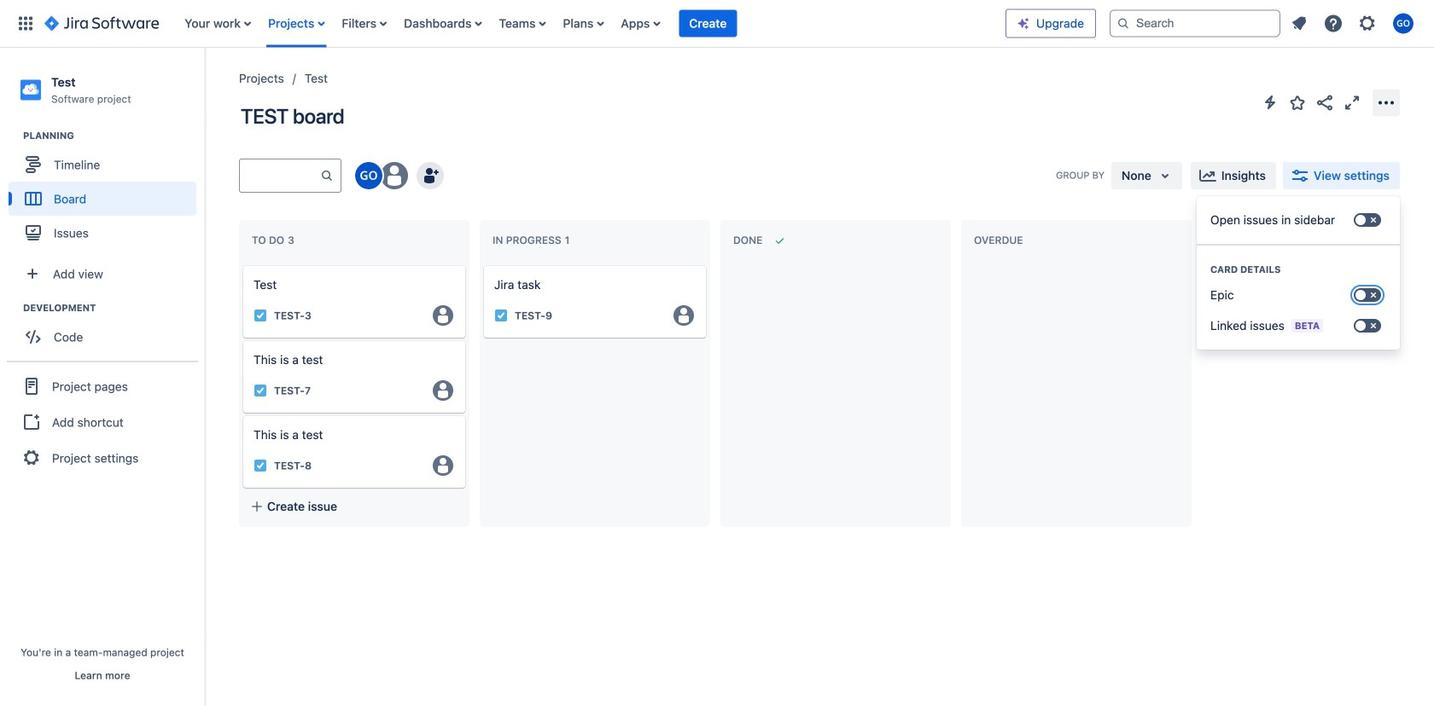 Task type: locate. For each thing, give the bounding box(es) containing it.
planning image
[[3, 126, 23, 146]]

1 horizontal spatial list
[[1284, 8, 1424, 39]]

0 vertical spatial task image
[[254, 309, 267, 323]]

to do element
[[252, 234, 298, 247]]

star test board image
[[1288, 93, 1308, 113]]

create issue image
[[472, 254, 493, 275]]

help image
[[1323, 13, 1344, 34]]

group for development 'image'
[[9, 302, 204, 360]]

add people image
[[420, 166, 441, 186]]

heading
[[23, 129, 204, 143], [1197, 263, 1400, 277], [23, 302, 204, 315]]

Search this board text field
[[240, 161, 320, 191]]

None search field
[[1110, 10, 1281, 37]]

list
[[176, 0, 1006, 47], [1284, 8, 1424, 39]]

view settings image
[[1290, 166, 1311, 186]]

1 task image from the top
[[254, 309, 267, 323]]

task image
[[494, 309, 508, 323]]

in progress element
[[493, 234, 573, 247]]

development image
[[3, 298, 23, 319]]

1 vertical spatial task image
[[254, 384, 267, 398]]

0 vertical spatial heading
[[23, 129, 204, 143]]

automations menu button icon image
[[1260, 92, 1281, 113]]

list item
[[679, 0, 737, 47]]

banner
[[0, 0, 1434, 48]]

3 task image from the top
[[254, 459, 267, 473]]

1 vertical spatial group
[[9, 302, 204, 360]]

group
[[9, 129, 204, 255], [9, 302, 204, 360], [7, 361, 198, 483]]

Search field
[[1110, 10, 1281, 37]]

0 vertical spatial group
[[9, 129, 204, 255]]

2 task image from the top
[[254, 384, 267, 398]]

notifications image
[[1289, 13, 1310, 34]]

sidebar navigation image
[[186, 68, 224, 102]]

jira software image
[[44, 13, 159, 34], [44, 13, 159, 34]]

2 vertical spatial heading
[[23, 302, 204, 315]]

heading for development 'image'
[[23, 302, 204, 315]]

0 horizontal spatial list
[[176, 0, 1006, 47]]

create issue image
[[231, 254, 252, 275]]

2 vertical spatial task image
[[254, 459, 267, 473]]

task image
[[254, 309, 267, 323], [254, 384, 267, 398], [254, 459, 267, 473]]



Task type: vqa. For each thing, say whether or not it's contained in the screenshot.
Create Issue IMAGE associated with TO DO ELEMENT
yes



Task type: describe. For each thing, give the bounding box(es) containing it.
search image
[[1117, 17, 1130, 30]]

sidebar element
[[0, 48, 205, 707]]

enter full screen image
[[1342, 93, 1363, 113]]

card details group
[[1197, 244, 1400, 350]]

2 vertical spatial group
[[7, 361, 198, 483]]

create column image
[[1206, 224, 1226, 244]]

appswitcher icon image
[[15, 13, 36, 34]]

more actions image
[[1376, 93, 1397, 113]]

1 vertical spatial heading
[[1197, 263, 1400, 277]]

group for planning image
[[9, 129, 204, 255]]

your profile and settings image
[[1393, 13, 1414, 34]]

primary element
[[10, 0, 1006, 47]]

heading for planning image
[[23, 129, 204, 143]]

settings image
[[1358, 13, 1378, 34]]



